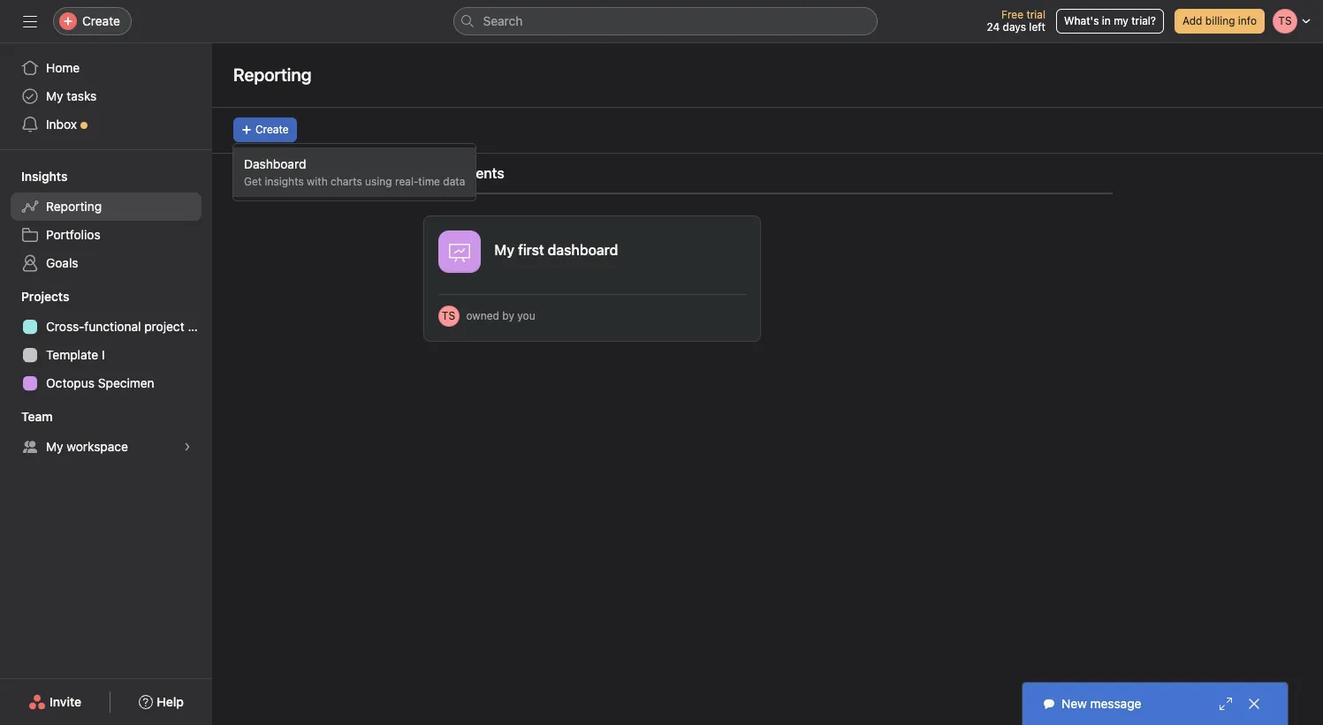 Task type: vqa. For each thing, say whether or not it's contained in the screenshot.
Create dropdown button
yes



Task type: locate. For each thing, give the bounding box(es) containing it.
inbox link
[[11, 110, 202, 139]]

reporting
[[233, 65, 311, 85], [46, 199, 102, 214]]

help
[[157, 695, 184, 710]]

what's
[[1064, 14, 1099, 27]]

functional
[[84, 319, 141, 334]]

1 vertical spatial create button
[[233, 118, 297, 142]]

inbox
[[46, 117, 77, 132]]

free trial 24 days left
[[987, 8, 1046, 34]]

octopus specimen
[[46, 376, 154, 391]]

portfolios link
[[11, 221, 202, 249]]

time
[[418, 175, 440, 188]]

my tasks link
[[11, 82, 202, 110]]

projects element
[[0, 281, 212, 401]]

global element
[[0, 43, 212, 149]]

0 vertical spatial create button
[[53, 7, 132, 35]]

specimen
[[98, 376, 154, 391]]

home link
[[11, 54, 202, 82]]

my tasks
[[46, 88, 97, 103]]

0 vertical spatial my
[[46, 88, 63, 103]]

cross-
[[46, 319, 84, 334]]

1 horizontal spatial create
[[255, 123, 289, 136]]

what's in my trial?
[[1064, 14, 1156, 27]]

create
[[82, 13, 120, 28], [255, 123, 289, 136]]

my for my tasks
[[46, 88, 63, 103]]

trial?
[[1132, 14, 1156, 27]]

1 vertical spatial reporting
[[46, 199, 102, 214]]

2 vertical spatial my
[[46, 439, 63, 454]]

portfolios
[[46, 227, 100, 242]]

goals link
[[11, 249, 202, 278]]

my first dashboard
[[495, 242, 618, 258]]

my workspace link
[[11, 433, 202, 461]]

by
[[502, 309, 514, 323]]

free
[[1001, 8, 1024, 21]]

create button up 'home' link on the left top of page
[[53, 7, 132, 35]]

dashboard
[[244, 156, 306, 171]]

0 vertical spatial create
[[82, 13, 120, 28]]

my
[[46, 88, 63, 103], [495, 242, 514, 258], [46, 439, 63, 454]]

home
[[46, 60, 80, 75]]

0 horizontal spatial reporting
[[46, 199, 102, 214]]

my left tasks
[[46, 88, 63, 103]]

my for my first dashboard
[[495, 242, 514, 258]]

create button
[[53, 7, 132, 35], [233, 118, 297, 142]]

help button
[[128, 687, 195, 719]]

cross-functional project plan link
[[11, 313, 212, 341]]

create up dashboard
[[255, 123, 289, 136]]

team
[[21, 409, 53, 424]]

0 vertical spatial reporting
[[233, 65, 311, 85]]

real-
[[395, 175, 418, 188]]

add billing info
[[1183, 14, 1257, 27]]

create button up dashboard
[[233, 118, 297, 142]]

using
[[365, 175, 392, 188]]

see details, my workspace image
[[182, 442, 193, 453]]

my inside my workspace link
[[46, 439, 63, 454]]

insights
[[21, 169, 68, 184]]

template i link
[[11, 341, 202, 369]]

24
[[987, 20, 1000, 34]]

1 vertical spatial my
[[495, 242, 514, 258]]

recents
[[451, 165, 504, 181]]

create up 'home' link on the left top of page
[[82, 13, 120, 28]]

my down team
[[46, 439, 63, 454]]

template i
[[46, 347, 105, 362]]

invite
[[50, 695, 81, 710]]

days
[[1003, 20, 1026, 34]]

my inside 'my tasks' link
[[46, 88, 63, 103]]

my right report "icon"
[[495, 242, 514, 258]]

owned
[[466, 309, 499, 323]]

search list box
[[453, 7, 877, 35]]

plan
[[188, 319, 212, 334]]

cross-functional project plan
[[46, 319, 212, 334]]

search button
[[453, 7, 877, 35]]



Task type: describe. For each thing, give the bounding box(es) containing it.
expand new message image
[[1219, 697, 1233, 712]]

workspace
[[67, 439, 128, 454]]

ts
[[442, 309, 455, 323]]

info
[[1238, 14, 1257, 27]]

left
[[1029, 20, 1046, 34]]

charts
[[331, 175, 362, 188]]

billing
[[1205, 14, 1235, 27]]

close image
[[1247, 697, 1261, 712]]

insights element
[[0, 161, 212, 281]]

1 horizontal spatial create button
[[233, 118, 297, 142]]

reporting link
[[11, 193, 202, 221]]

tasks
[[67, 88, 97, 103]]

projects
[[21, 289, 69, 304]]

my workspace
[[46, 439, 128, 454]]

octopus specimen link
[[11, 369, 202, 398]]

insights
[[265, 175, 304, 188]]

hide sidebar image
[[23, 14, 37, 28]]

0 horizontal spatial create
[[82, 13, 120, 28]]

you
[[517, 309, 535, 323]]

get
[[244, 175, 262, 188]]

dashboard get insights with charts using real-time data
[[244, 156, 465, 188]]

dashboard menu item
[[233, 148, 476, 197]]

octopus
[[46, 376, 95, 391]]

first dashboard
[[518, 242, 618, 258]]

report image
[[449, 241, 470, 263]]

trial
[[1027, 8, 1046, 21]]

goals
[[46, 255, 78, 270]]

invite button
[[17, 687, 93, 719]]

reporting inside insights element
[[46, 199, 102, 214]]

search
[[483, 13, 523, 28]]

in
[[1102, 14, 1111, 27]]

team button
[[0, 408, 53, 426]]

project
[[144, 319, 184, 334]]

my for my workspace
[[46, 439, 63, 454]]

with
[[307, 175, 328, 188]]

add billing info button
[[1175, 9, 1265, 34]]

data
[[443, 175, 465, 188]]

template
[[46, 347, 98, 362]]

new message
[[1062, 696, 1142, 712]]

projects button
[[0, 288, 69, 306]]

insights button
[[0, 168, 68, 186]]

what's in my trial? button
[[1056, 9, 1164, 34]]

1 horizontal spatial reporting
[[233, 65, 311, 85]]

0 horizontal spatial create button
[[53, 7, 132, 35]]

teams element
[[0, 401, 212, 465]]

collapse task list for the section recents image
[[428, 166, 442, 180]]

add
[[1183, 14, 1202, 27]]

my
[[1114, 14, 1129, 27]]

owned by you
[[466, 309, 535, 323]]

1 vertical spatial create
[[255, 123, 289, 136]]

i
[[102, 347, 105, 362]]



